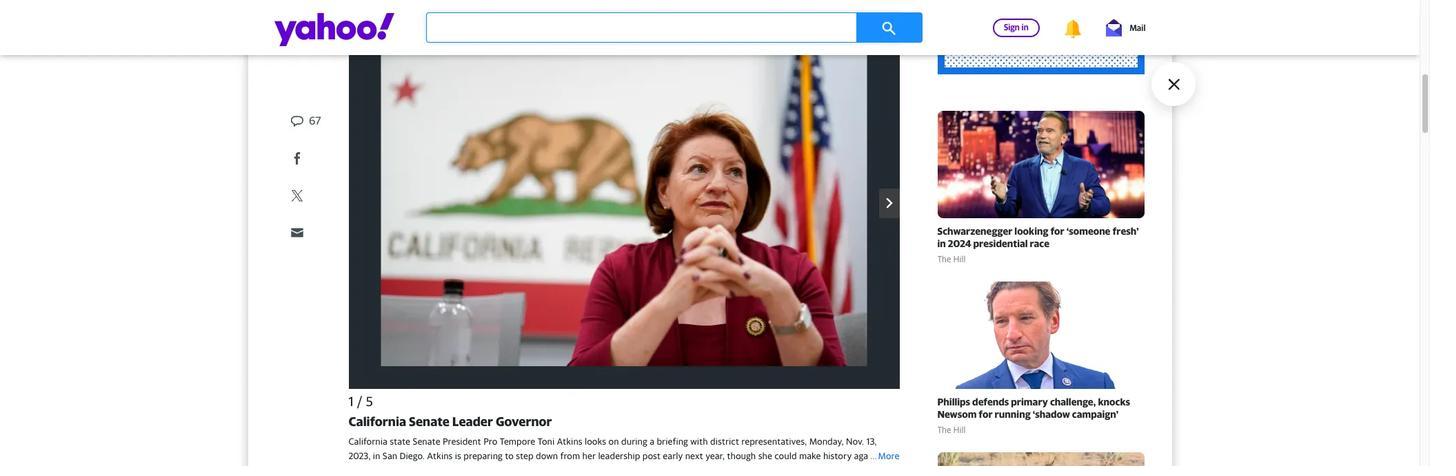 Task type: vqa. For each thing, say whether or not it's contained in the screenshot.
California associated with California state Senate President Pro Tempore Toni Atkins looks on during a briefing with district representatives, Monday, Nov. 13, 2023, in San Diego. Atkins is preparing to step down from her leadership post early next year, though she could make history again with a run for governor. (AP Photo/Gregory Bull)
yes



Task type: describe. For each thing, give the bounding box(es) containing it.
leader
[[452, 415, 493, 430]]

toolbar containing sign in
[[971, 17, 1146, 39]]

next photo image
[[884, 198, 895, 209]]

schwarzenegger
[[938, 226, 1013, 237]]

nov.
[[846, 437, 864, 448]]

could
[[775, 451, 797, 462]]

phillips defends primary challenge, knocks newsom for running 'shadow campaign' the hill
[[938, 397, 1131, 436]]

(ap
[[427, 466, 441, 467]]

more
[[879, 451, 900, 462]]

district
[[711, 437, 739, 448]]

13,
[[867, 437, 877, 448]]

running
[[995, 409, 1031, 421]]

the inside schwarzenegger looking for 'someone fresh' in 2024 presidential race the hill
[[938, 255, 952, 265]]

for inside "phillips defends primary challenge, knocks newsom for running 'shadow campaign' the hill"
[[979, 409, 993, 421]]

sign in link
[[993, 18, 1040, 37]]

knocks
[[1098, 397, 1131, 408]]

diego.
[[400, 451, 425, 462]]

0 horizontal spatial atkins
[[427, 451, 453, 462]]

defends
[[973, 397, 1009, 408]]

to
[[505, 451, 514, 462]]

primary
[[1011, 397, 1048, 408]]

2024
[[948, 238, 972, 250]]

california for california state senate president pro tempore toni atkins looks on during a briefing with district representatives, monday, nov. 13, 2023, in san diego. atkins is preparing to step down from her leadership post early next year, though she could make history again with a run for governor. (ap photo/gregory bull)
[[349, 437, 388, 448]]

hill inside schwarzenegger looking for 'someone fresh' in 2024 presidential race the hill
[[954, 255, 966, 265]]

is
[[455, 451, 461, 462]]

1
[[349, 394, 354, 410]]

1 / 5
[[349, 394, 373, 410]]

slideshow group
[[349, 20, 1431, 467]]

senate inside california state senate president pro tempore toni atkins looks on during a briefing with district representatives, monday, nov. 13, 2023, in san diego. atkins is preparing to step down from her leadership post early next year, though she could make history again with a run for governor. (ap photo/gregory bull)
[[413, 437, 441, 448]]

representatives,
[[742, 437, 807, 448]]

new!
[[902, 12, 923, 23]]

pro
[[484, 437, 498, 448]]

67 link
[[289, 114, 321, 130]]

president
[[443, 437, 481, 448]]

history
[[824, 451, 852, 462]]

phillips
[[938, 397, 971, 408]]

0 horizontal spatial a
[[349, 466, 353, 467]]

briefing
[[657, 437, 688, 448]]

campaign'
[[1073, 409, 1119, 421]]

state
[[390, 437, 410, 448]]

down
[[536, 451, 558, 462]]

tempore
[[500, 437, 535, 448]]

more button
[[868, 450, 900, 464]]



Task type: locate. For each thing, give the bounding box(es) containing it.
hill down 2024
[[954, 255, 966, 265]]

a
[[650, 437, 655, 448], [349, 466, 353, 467]]

1 horizontal spatial a
[[650, 437, 655, 448]]

0 vertical spatial hill
[[954, 255, 966, 265]]

california inside california state senate president pro tempore toni atkins looks on during a briefing with district representatives, monday, nov. 13, 2023, in san diego. atkins is preparing to step down from her leadership post early next year, though she could make history again with a run for governor. (ap photo/gregory bull)
[[349, 437, 388, 448]]

sign in
[[1004, 22, 1029, 32]]

monday,
[[810, 437, 844, 448]]

photo/gregory
[[443, 466, 504, 467]]

2 vertical spatial in
[[373, 451, 380, 462]]

mail
[[1130, 22, 1146, 33]]

0 horizontal spatial with
[[691, 437, 708, 448]]

again
[[854, 451, 876, 462]]

leadership
[[598, 451, 640, 462]]

1 vertical spatial the
[[938, 426, 952, 436]]

1 vertical spatial atkins
[[427, 451, 453, 462]]

in right sign
[[1022, 22, 1029, 32]]

for right run
[[372, 466, 384, 467]]

california state senate president pro tempore toni atkins looks on during a briefing with district representatives, monday, nov. 13, 2023, in san diego. atkins is preparing to step down from her leadership post early next year, though she could make history again with a run for governor. (ap photo/gregory bull) image
[[381, 43, 867, 367]]

for inside schwarzenegger looking for 'someone fresh' in 2024 presidential race the hill
[[1051, 226, 1065, 237]]

sign
[[1004, 22, 1020, 32]]

2 the from the top
[[938, 426, 952, 436]]

0 vertical spatial atkins
[[557, 437, 583, 448]]

on
[[609, 437, 619, 448]]

step
[[516, 451, 534, 462]]

2 vertical spatial for
[[372, 466, 384, 467]]

the down newsom
[[938, 426, 952, 436]]

post
[[643, 451, 661, 462]]

bull)
[[506, 466, 524, 467]]

2 hill from the top
[[954, 426, 966, 436]]

fresh'
[[1113, 226, 1139, 237]]

mail link
[[1106, 19, 1146, 36]]

0 vertical spatial with
[[691, 437, 708, 448]]

1 horizontal spatial for
[[979, 409, 993, 421]]

a up post on the bottom left of page
[[650, 437, 655, 448]]

the inside "phillips defends primary challenge, knocks newsom for running 'shadow campaign' the hill"
[[938, 426, 952, 436]]

0 horizontal spatial for
[[372, 466, 384, 467]]

in left san
[[373, 451, 380, 462]]

phillips defends primary challenge, knocks newsom for running 'shadow campaign' link
[[938, 397, 1145, 422]]

toni
[[538, 437, 555, 448]]

early
[[663, 451, 683, 462]]

advertisement region
[[938, 0, 1145, 74]]

0 vertical spatial for
[[1051, 226, 1065, 237]]

New! search field
[[426, 12, 923, 43]]

slide 1 of 5, california state senate president pro tempore toni atkins looks on during a briefing with district representatives, monday, nov. 13, 2023, in san diego. atkins is preparing to step down from her leadership post early next year, though she could make history again with a run for governor. (ap photo/gregory bull) image
[[349, 20, 900, 390]]

Search query text field
[[426, 12, 902, 43]]

1 vertical spatial hill
[[954, 426, 966, 436]]

senate up diego.
[[413, 437, 441, 448]]

1 vertical spatial with
[[878, 451, 896, 462]]

during
[[622, 437, 648, 448]]

atkins
[[557, 437, 583, 448], [427, 451, 453, 462]]

california down 5
[[349, 415, 406, 430]]

1 vertical spatial for
[[979, 409, 993, 421]]

0 vertical spatial a
[[650, 437, 655, 448]]

in left 2024
[[938, 238, 946, 250]]

1 horizontal spatial with
[[878, 451, 896, 462]]

governor.
[[386, 466, 424, 467]]

hill down newsom
[[954, 426, 966, 436]]

atkins up from
[[557, 437, 583, 448]]

california up 2023,
[[349, 437, 388, 448]]

2 horizontal spatial for
[[1051, 226, 1065, 237]]

california senate leader governor
[[349, 415, 552, 430]]

67
[[309, 114, 321, 128]]

san
[[383, 451, 397, 462]]

1 vertical spatial california
[[349, 437, 388, 448]]

atkins up (ap
[[427, 451, 453, 462]]

looking
[[1015, 226, 1049, 237]]

run
[[356, 466, 370, 467]]

in
[[1022, 22, 1029, 32], [938, 238, 946, 250], [373, 451, 380, 462]]

in inside california state senate president pro tempore toni atkins looks on during a briefing with district representatives, monday, nov. 13, 2023, in san diego. atkins is preparing to step down from her leadership post early next year, though she could make history again with a run for governor. (ap photo/gregory bull)
[[373, 451, 380, 462]]

the
[[938, 255, 952, 265], [938, 426, 952, 436]]

2 california from the top
[[349, 437, 388, 448]]

2 horizontal spatial in
[[1022, 22, 1029, 32]]

1 vertical spatial in
[[938, 238, 946, 250]]

challenge,
[[1050, 397, 1096, 408]]

california for california senate leader governor
[[349, 415, 406, 430]]

0 vertical spatial senate
[[409, 415, 450, 430]]

hill inside "phillips defends primary challenge, knocks newsom for running 'shadow campaign' the hill"
[[954, 426, 966, 436]]

california state senate president pro tempore toni atkins looks on during a briefing with district representatives, monday, nov. 13, 2023, in san diego. atkins is preparing to step down from her leadership post early next year, though she could make history again with a run for governor. (ap photo/gregory bull)
[[349, 437, 896, 467]]

her
[[583, 451, 596, 462]]

with up next
[[691, 437, 708, 448]]

governor
[[496, 415, 552, 430]]

1 california from the top
[[349, 415, 406, 430]]

1 vertical spatial senate
[[413, 437, 441, 448]]

looks
[[585, 437, 607, 448]]

1 the from the top
[[938, 255, 952, 265]]

for inside california state senate president pro tempore toni atkins looks on during a briefing with district representatives, monday, nov. 13, 2023, in san diego. atkins is preparing to step down from her leadership post early next year, though she could make history again with a run for governor. (ap photo/gregory bull)
[[372, 466, 384, 467]]

5
[[366, 394, 373, 410]]

the down 2024
[[938, 255, 952, 265]]

0 vertical spatial the
[[938, 255, 952, 265]]

make
[[799, 451, 821, 462]]

in inside schwarzenegger looking for 'someone fresh' in 2024 presidential race the hill
[[938, 238, 946, 250]]

with right again
[[878, 451, 896, 462]]

newsom
[[938, 409, 977, 421]]

presidential
[[974, 238, 1028, 250]]

she
[[759, 451, 773, 462]]

hill
[[954, 255, 966, 265], [954, 426, 966, 436]]

schwarzenegger looking for 'someone fresh' in 2024 presidential race the hill
[[938, 226, 1139, 265]]

for right looking
[[1051, 226, 1065, 237]]

toolbar
[[971, 17, 1146, 39]]

1 vertical spatial a
[[349, 466, 353, 467]]

2023,
[[349, 451, 371, 462]]

for down "defends"
[[979, 409, 993, 421]]

1 horizontal spatial in
[[938, 238, 946, 250]]

/
[[357, 394, 363, 410]]

0 horizontal spatial in
[[373, 451, 380, 462]]

schwarzenegger looking for 'someone fresh' in 2024 presidential race link
[[938, 226, 1145, 250]]

race
[[1030, 238, 1050, 250]]

1 horizontal spatial atkins
[[557, 437, 583, 448]]

0 vertical spatial california
[[349, 415, 406, 430]]

california
[[349, 415, 406, 430], [349, 437, 388, 448]]

senate up state
[[409, 415, 450, 430]]

1 hill from the top
[[954, 255, 966, 265]]

from
[[560, 451, 580, 462]]

preparing
[[464, 451, 503, 462]]

though
[[727, 451, 756, 462]]

year,
[[706, 451, 725, 462]]

senate
[[409, 415, 450, 430], [413, 437, 441, 448]]

0 vertical spatial in
[[1022, 22, 1029, 32]]

for
[[1051, 226, 1065, 237], [979, 409, 993, 421], [372, 466, 384, 467]]

'shadow
[[1033, 409, 1070, 421]]

next
[[685, 451, 703, 462]]

a left run
[[349, 466, 353, 467]]

'someone
[[1067, 226, 1111, 237]]

with
[[691, 437, 708, 448], [878, 451, 896, 462]]



